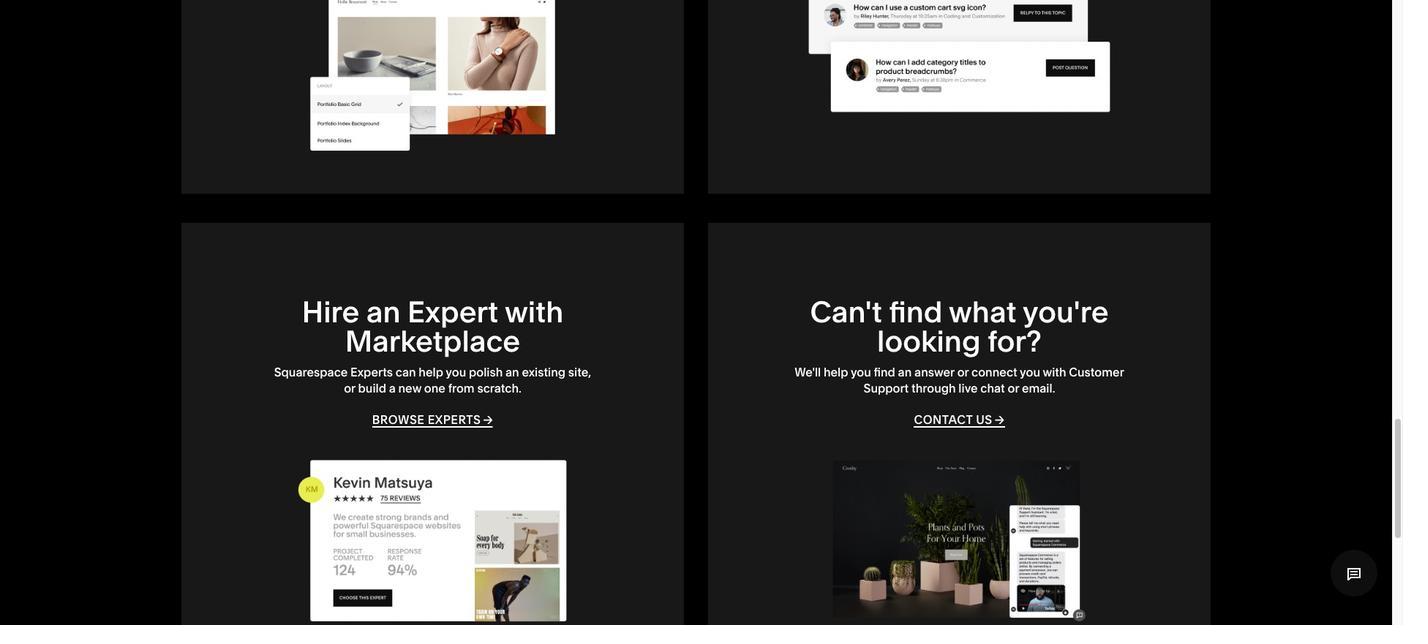 Task type: describe. For each thing, give the bounding box(es) containing it.
→ for looking
[[995, 413, 1005, 427]]

one
[[424, 381, 446, 396]]

1 horizontal spatial an
[[506, 365, 519, 380]]

a screenshot of editing tools on the squarespace platform image
[[267, 0, 599, 161]]

from
[[448, 381, 475, 396]]

live
[[959, 381, 978, 396]]

you're
[[1023, 294, 1109, 330]]

an inside can't find what you're looking for? we'll help you find an answer or connect you with customer support through live chat or email.
[[898, 365, 912, 380]]

what
[[949, 294, 1017, 330]]

1 horizontal spatial or
[[958, 365, 969, 380]]

a squarespace website with the squarespace customer service chatbot open on the screen image
[[794, 451, 1125, 626]]

experts inside hire an expert with marketplace squarespace experts can help you polish an existing site, or build a new one from scratch.
[[351, 365, 393, 380]]

can
[[396, 365, 416, 380]]

email.
[[1022, 381, 1055, 396]]

existing
[[522, 365, 566, 380]]

2 you from the left
[[851, 365, 871, 380]]

1 vertical spatial find
[[874, 365, 896, 380]]

or inside hire an expert with marketplace squarespace experts can help you polish an existing site, or build a new one from scratch.
[[344, 381, 356, 396]]

you inside hire an expert with marketplace squarespace experts can help you polish an existing site, or build a new one from scratch.
[[446, 365, 466, 380]]

with inside hire an expert with marketplace squarespace experts can help you polish an existing site, or build a new one from scratch.
[[505, 294, 564, 330]]

a
[[389, 381, 396, 396]]

customer
[[1069, 365, 1125, 380]]

contact
[[914, 413, 973, 427]]

looking
[[877, 323, 981, 359]]

support
[[864, 381, 909, 396]]

we'll
[[795, 365, 821, 380]]

→ for marketplace
[[483, 413, 493, 427]]

expert
[[408, 294, 498, 330]]

answer
[[915, 365, 955, 380]]

with inside can't find what you're looking for? we'll help you find an answer or connect you with customer support through live chat or email.
[[1043, 365, 1067, 380]]

site,
[[568, 365, 591, 380]]

0 horizontal spatial an
[[366, 294, 401, 330]]

hire an expert with marketplace squarespace experts can help you polish an existing site, or build a new one from scratch.
[[274, 294, 591, 396]]

0 vertical spatial find
[[889, 294, 943, 330]]

marketplace
[[345, 323, 520, 359]]



Task type: vqa. For each thing, say whether or not it's contained in the screenshot.
Step 3 - Preview your version 7.0 site in version 7.1 Step
no



Task type: locate. For each thing, give the bounding box(es) containing it.
squarespace
[[274, 365, 348, 380]]

2 → from the left
[[995, 413, 1005, 427]]

hire
[[302, 294, 360, 330]]

an right the hire at the left of the page
[[366, 294, 401, 330]]

build
[[358, 381, 386, 396]]

help
[[419, 365, 443, 380], [824, 365, 848, 380]]

help right we'll
[[824, 365, 848, 380]]

or
[[958, 365, 969, 380], [344, 381, 356, 396], [1008, 381, 1019, 396]]

an up scratch.
[[506, 365, 519, 380]]

an example of a squarespace expert's bio image
[[267, 451, 599, 626]]

1 vertical spatial with
[[1043, 365, 1067, 380]]

an up support
[[898, 365, 912, 380]]

an
[[366, 294, 401, 330], [506, 365, 519, 380], [898, 365, 912, 380]]

scratch.
[[477, 381, 522, 396]]

browse experts →
[[372, 413, 493, 427]]

experts down from
[[428, 413, 481, 427]]

0 horizontal spatial with
[[505, 294, 564, 330]]

1 horizontal spatial →
[[995, 413, 1005, 427]]

0 vertical spatial with
[[505, 294, 564, 330]]

2 horizontal spatial you
[[1020, 365, 1040, 380]]

3 you from the left
[[1020, 365, 1040, 380]]

new
[[398, 381, 422, 396]]

0 horizontal spatial →
[[483, 413, 493, 427]]

find up support
[[874, 365, 896, 380]]

contact us →
[[914, 413, 1005, 427]]

1 you from the left
[[446, 365, 466, 380]]

→ right us
[[995, 413, 1005, 427]]

you
[[446, 365, 466, 380], [851, 365, 871, 380], [1020, 365, 1040, 380]]

browse
[[372, 413, 425, 427]]

you up email.
[[1020, 365, 1040, 380]]

through
[[912, 381, 956, 396]]

→
[[483, 413, 493, 427], [995, 413, 1005, 427]]

connect
[[972, 365, 1018, 380]]

help inside hire an expert with marketplace squarespace experts can help you polish an existing site, or build a new one from scratch.
[[419, 365, 443, 380]]

help up one
[[419, 365, 443, 380]]

with up existing
[[505, 294, 564, 330]]

1 help from the left
[[419, 365, 443, 380]]

can't find what you're looking for? we'll help you find an answer or connect you with customer support through live chat or email.
[[795, 294, 1125, 396]]

examples of questions in the squarespace community forum image
[[794, 0, 1125, 145]]

or right chat
[[1008, 381, 1019, 396]]

1 vertical spatial experts
[[428, 413, 481, 427]]

0 vertical spatial experts
[[351, 365, 393, 380]]

2 help from the left
[[824, 365, 848, 380]]

0 horizontal spatial experts
[[351, 365, 393, 380]]

0 horizontal spatial help
[[419, 365, 443, 380]]

with
[[505, 294, 564, 330], [1043, 365, 1067, 380]]

→ down scratch.
[[483, 413, 493, 427]]

0 horizontal spatial or
[[344, 381, 356, 396]]

1 horizontal spatial with
[[1043, 365, 1067, 380]]

experts
[[351, 365, 393, 380], [428, 413, 481, 427]]

help inside can't find what you're looking for? we'll help you find an answer or connect you with customer support through live chat or email.
[[824, 365, 848, 380]]

you up support
[[851, 365, 871, 380]]

2 horizontal spatial or
[[1008, 381, 1019, 396]]

chat
[[981, 381, 1005, 396]]

for?
[[988, 323, 1042, 359]]

can't
[[810, 294, 882, 330]]

2 horizontal spatial an
[[898, 365, 912, 380]]

find
[[889, 294, 943, 330], [874, 365, 896, 380]]

1 horizontal spatial experts
[[428, 413, 481, 427]]

1 → from the left
[[483, 413, 493, 427]]

find up answer at right bottom
[[889, 294, 943, 330]]

1 horizontal spatial you
[[851, 365, 871, 380]]

you up from
[[446, 365, 466, 380]]

1 horizontal spatial help
[[824, 365, 848, 380]]

polish
[[469, 365, 503, 380]]

or left build
[[344, 381, 356, 396]]

us
[[976, 413, 993, 427]]

with up email.
[[1043, 365, 1067, 380]]

0 horizontal spatial you
[[446, 365, 466, 380]]

experts up build
[[351, 365, 393, 380]]

or up live
[[958, 365, 969, 380]]



